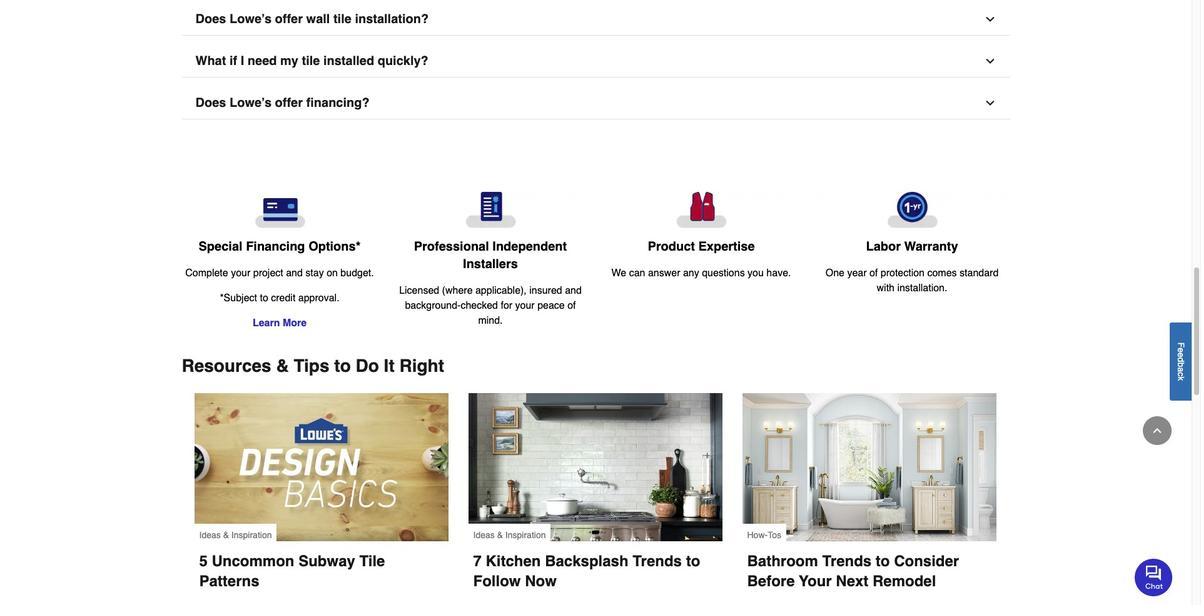 Task type: describe. For each thing, give the bounding box(es) containing it.
scroll to top element
[[1143, 417, 1172, 445]]

f
[[1176, 342, 1186, 348]]

to inside bathroom trends to consider before your next remodel
[[876, 553, 890, 571]]

& for 5
[[223, 531, 229, 541]]

how-
[[747, 531, 768, 541]]

any
[[683, 268, 699, 279]]

if
[[230, 54, 237, 68]]

ideas for uncommon
[[199, 531, 221, 541]]

tos
[[768, 531, 781, 541]]

tips
[[294, 356, 329, 376]]

before
[[747, 573, 795, 591]]

7 kitchen backsplash trends to follow now
[[473, 553, 704, 591]]

bathroom trends to consider before your next remodel
[[747, 553, 963, 591]]

a blue 1-year labor warranty icon. image
[[817, 192, 1007, 229]]

does for does lowe's offer financing?
[[195, 96, 226, 110]]

credit
[[271, 293, 295, 304]]

applicable),
[[475, 285, 527, 297]]

now
[[525, 573, 557, 591]]

my
[[280, 54, 298, 68]]

c
[[1176, 372, 1186, 376]]

(where
[[442, 285, 473, 297]]

what if i need my tile installed quickly? button
[[182, 46, 1010, 78]]

follow
[[473, 573, 521, 591]]

ideas & inspiration for kitchen
[[473, 531, 546, 541]]

and inside "licensed (where applicable), insured and background-checked for your peace of mind."
[[565, 285, 582, 297]]

tile inside what if i need my tile installed quickly? button
[[302, 54, 320, 68]]

5 uncommon subway tile patterns
[[199, 553, 389, 591]]

background-
[[405, 300, 461, 312]]

does lowe's offer wall tile installation?
[[195, 12, 429, 26]]

for
[[501, 300, 512, 312]]

subway
[[298, 553, 355, 571]]

we
[[611, 268, 626, 279]]

peace
[[537, 300, 565, 312]]

lowe's for does lowe's offer wall tile installation?
[[230, 12, 272, 26]]

what if i need my tile installed quickly?
[[195, 54, 428, 68]]

0 vertical spatial and
[[286, 268, 303, 279]]

installers
[[463, 257, 518, 272]]

f e e d b a c k button
[[1170, 323, 1192, 401]]

product expertise
[[648, 240, 755, 254]]

year
[[847, 268, 867, 279]]

can
[[629, 268, 645, 279]]

you
[[748, 268, 764, 279]]

right
[[399, 356, 444, 376]]

wall
[[306, 12, 330, 26]]

inspiration for kitchen
[[505, 531, 546, 541]]

*subject to credit approval.
[[220, 293, 339, 304]]

a dark blue background check icon. image
[[395, 192, 586, 228]]

i
[[241, 54, 244, 68]]

resources
[[182, 356, 271, 376]]

licensed
[[399, 285, 439, 297]]

ideas & inspiration for uncommon
[[199, 531, 272, 541]]

does lowe's offer wall tile installation? button
[[182, 4, 1010, 36]]

chevron up image
[[1151, 425, 1164, 437]]

remodel
[[873, 573, 936, 591]]

mind.
[[478, 315, 503, 327]]

backsplash
[[545, 553, 628, 571]]

budget.
[[341, 268, 374, 279]]

& for 7
[[497, 531, 503, 541]]

what
[[195, 54, 226, 68]]

need
[[248, 54, 277, 68]]

one year of protection comes standard with installation.
[[826, 268, 999, 294]]

quickly?
[[378, 54, 428, 68]]

stay
[[305, 268, 324, 279]]

answer
[[648, 268, 680, 279]]

of inside one year of protection comes standard with installation.
[[869, 268, 878, 279]]

warranty
[[904, 240, 958, 254]]

bathroom
[[747, 553, 818, 571]]

with
[[877, 283, 895, 294]]

special financing options*
[[199, 240, 361, 254]]

offer for wall
[[275, 12, 303, 26]]

does lowe's offer financing? button
[[182, 88, 1010, 120]]

special
[[199, 240, 242, 254]]

*subject
[[220, 293, 257, 304]]

complete your project and stay on budget.
[[185, 268, 374, 279]]

next
[[836, 573, 868, 591]]

patterns
[[199, 573, 259, 591]]

inspiration for uncommon
[[231, 531, 272, 541]]

labor
[[866, 240, 901, 254]]

professional independent installers
[[414, 240, 567, 272]]

ideas for kitchen
[[473, 531, 495, 541]]

tile
[[359, 553, 385, 571]]

financing?
[[306, 96, 369, 110]]

1 horizontal spatial &
[[276, 356, 289, 376]]

installation?
[[355, 12, 429, 26]]

a lowe's red vest icon. image
[[606, 192, 797, 228]]

0 vertical spatial your
[[231, 268, 250, 279]]

7
[[473, 553, 482, 571]]

a light-oak wooden desk with two succulents with a video title of lowe's design basics. image
[[194, 394, 448, 542]]

d
[[1176, 357, 1186, 362]]

expertise
[[698, 240, 755, 254]]



Task type: locate. For each thing, give the bounding box(es) containing it.
of right year
[[869, 268, 878, 279]]

one
[[826, 268, 844, 279]]

we can answer any questions you have.
[[611, 268, 791, 279]]

1 vertical spatial lowe's
[[230, 96, 272, 110]]

does inside button
[[195, 96, 226, 110]]

a dark blue credit card icon. image
[[184, 192, 375, 229]]

0 vertical spatial lowe's
[[230, 12, 272, 26]]

uncommon
[[212, 553, 294, 571]]

lowe's inside does lowe's offer financing? button
[[230, 96, 272, 110]]

your up *subject at the left of the page
[[231, 268, 250, 279]]

k
[[1176, 376, 1186, 381]]

trends inside 7 kitchen backsplash trends to follow now
[[633, 553, 682, 571]]

1 horizontal spatial ideas
[[473, 531, 495, 541]]

1 vertical spatial of
[[567, 300, 576, 312]]

does down what
[[195, 96, 226, 110]]

ideas & inspiration
[[199, 531, 272, 541], [473, 531, 546, 541]]

offer
[[275, 12, 303, 26], [275, 96, 303, 110]]

do
[[356, 356, 379, 376]]

ideas & inspiration up the kitchen
[[473, 531, 546, 541]]

1 horizontal spatial trends
[[822, 553, 872, 571]]

1 vertical spatial your
[[515, 300, 535, 312]]

chat invite button image
[[1135, 558, 1173, 597]]

it
[[384, 356, 395, 376]]

0 horizontal spatial ideas
[[199, 531, 221, 541]]

your right for
[[515, 300, 535, 312]]

ideas & inspiration up uncommon
[[199, 531, 272, 541]]

inspiration up uncommon
[[231, 531, 272, 541]]

chevron down image
[[984, 55, 996, 68]]

2 offer from the top
[[275, 96, 303, 110]]

independent
[[493, 240, 567, 254]]

& up uncommon
[[223, 531, 229, 541]]

tile right wall
[[333, 12, 351, 26]]

tile inside does lowe's offer wall tile installation? button
[[333, 12, 351, 26]]

offer inside button
[[275, 12, 303, 26]]

of inside "licensed (where applicable), insured and background-checked for your peace of mind."
[[567, 300, 576, 312]]

1 vertical spatial does
[[195, 96, 226, 110]]

2 ideas & inspiration from the left
[[473, 531, 546, 541]]

how-tos
[[747, 531, 781, 541]]

labor warranty
[[866, 240, 958, 254]]

0 horizontal spatial of
[[567, 300, 576, 312]]

chevron down image for does lowe's offer financing?
[[984, 97, 996, 110]]

on
[[327, 268, 338, 279]]

have.
[[767, 268, 791, 279]]

and
[[286, 268, 303, 279], [565, 285, 582, 297]]

0 horizontal spatial tile
[[302, 54, 320, 68]]

1 ideas from the left
[[199, 531, 221, 541]]

2 does from the top
[[195, 96, 226, 110]]

1 vertical spatial and
[[565, 285, 582, 297]]

installed
[[323, 54, 374, 68]]

2 horizontal spatial &
[[497, 531, 503, 541]]

inspiration up the kitchen
[[505, 531, 546, 541]]

checked
[[461, 300, 498, 312]]

of right peace
[[567, 300, 576, 312]]

offer left wall
[[275, 12, 303, 26]]

& up the kitchen
[[497, 531, 503, 541]]

1 offer from the top
[[275, 12, 303, 26]]

inspiration
[[231, 531, 272, 541], [505, 531, 546, 541]]

0 vertical spatial tile
[[333, 12, 351, 26]]

1 ideas & inspiration from the left
[[199, 531, 272, 541]]

resources & tips to do it right
[[182, 356, 444, 376]]

e
[[1176, 348, 1186, 353], [1176, 353, 1186, 357]]

0 vertical spatial chevron down image
[[984, 13, 996, 26]]

1 inspiration from the left
[[231, 531, 272, 541]]

2 inspiration from the left
[[505, 531, 546, 541]]

to inside 7 kitchen backsplash trends to follow now
[[686, 553, 700, 571]]

comes
[[927, 268, 957, 279]]

does for does lowe's offer wall tile installation?
[[195, 12, 226, 26]]

chevron down image
[[984, 13, 996, 26], [984, 97, 996, 110]]

1 horizontal spatial your
[[515, 300, 535, 312]]

chevron down image inside does lowe's offer financing? button
[[984, 97, 996, 110]]

does
[[195, 12, 226, 26], [195, 96, 226, 110]]

f e e d b a c k
[[1176, 342, 1186, 381]]

lowe's inside does lowe's offer wall tile installation? button
[[230, 12, 272, 26]]

approval.
[[298, 293, 339, 304]]

options*
[[308, 240, 361, 254]]

does lowe's offer financing?
[[195, 96, 369, 110]]

kitchen
[[486, 553, 541, 571]]

1 horizontal spatial ideas & inspiration
[[473, 531, 546, 541]]

1 horizontal spatial of
[[869, 268, 878, 279]]

and left stay on the left of the page
[[286, 268, 303, 279]]

tile right my
[[302, 54, 320, 68]]

2 trends from the left
[[822, 553, 872, 571]]

a light blue bathroom with two wood vanities and a freestanding tub in the middle. image
[[742, 394, 996, 542]]

trends
[[633, 553, 682, 571], [822, 553, 872, 571]]

1 vertical spatial chevron down image
[[984, 97, 996, 110]]

installation.
[[897, 283, 947, 294]]

does up what
[[195, 12, 226, 26]]

0 horizontal spatial &
[[223, 531, 229, 541]]

consider
[[894, 553, 959, 571]]

1 lowe's from the top
[[230, 12, 272, 26]]

1 horizontal spatial and
[[565, 285, 582, 297]]

offer down my
[[275, 96, 303, 110]]

trends inside bathroom trends to consider before your next remodel
[[822, 553, 872, 571]]

e up d
[[1176, 348, 1186, 353]]

to
[[260, 293, 268, 304], [334, 356, 351, 376], [686, 553, 700, 571], [876, 553, 890, 571]]

a
[[1176, 367, 1186, 372]]

1 vertical spatial tile
[[302, 54, 320, 68]]

2 e from the top
[[1176, 353, 1186, 357]]

protection
[[881, 268, 925, 279]]

tile
[[333, 12, 351, 26], [302, 54, 320, 68]]

e up 'b'
[[1176, 353, 1186, 357]]

complete
[[185, 268, 228, 279]]

0 vertical spatial of
[[869, 268, 878, 279]]

0 vertical spatial offer
[[275, 12, 303, 26]]

lowe's up i
[[230, 12, 272, 26]]

chevron down image down chevron down image
[[984, 97, 996, 110]]

product
[[648, 240, 695, 254]]

questions
[[702, 268, 745, 279]]

1 vertical spatial offer
[[275, 96, 303, 110]]

lowe's down i
[[230, 96, 272, 110]]

and right insured
[[565, 285, 582, 297]]

1 trends from the left
[[633, 553, 682, 571]]

offer inside button
[[275, 96, 303, 110]]

0 horizontal spatial ideas & inspiration
[[199, 531, 272, 541]]

1 does from the top
[[195, 12, 226, 26]]

1 e from the top
[[1176, 348, 1186, 353]]

&
[[276, 356, 289, 376], [223, 531, 229, 541], [497, 531, 503, 541]]

ideas up 7
[[473, 531, 495, 541]]

1 horizontal spatial inspiration
[[505, 531, 546, 541]]

your inside "licensed (where applicable), insured and background-checked for your peace of mind."
[[515, 300, 535, 312]]

2 lowe's from the top
[[230, 96, 272, 110]]

chevron down image up chevron down image
[[984, 13, 996, 26]]

2 ideas from the left
[[473, 531, 495, 541]]

chevron down image inside does lowe's offer wall tile installation? button
[[984, 13, 996, 26]]

more
[[283, 318, 307, 329]]

b
[[1176, 362, 1186, 367]]

insured
[[529, 285, 562, 297]]

lowe's for does lowe's offer financing?
[[230, 96, 272, 110]]

5
[[199, 553, 208, 571]]

0 horizontal spatial and
[[286, 268, 303, 279]]

learn more
[[253, 318, 307, 329]]

lowe's
[[230, 12, 272, 26], [230, 96, 272, 110]]

chevron down image for does lowe's offer wall tile installation?
[[984, 13, 996, 26]]

standard
[[960, 268, 999, 279]]

project
[[253, 268, 283, 279]]

& left the tips
[[276, 356, 289, 376]]

1 horizontal spatial tile
[[333, 12, 351, 26]]

learn more link
[[253, 318, 307, 329]]

0 horizontal spatial trends
[[633, 553, 682, 571]]

financing
[[246, 240, 305, 254]]

0 horizontal spatial your
[[231, 268, 250, 279]]

your
[[799, 573, 832, 591]]

ideas up 5
[[199, 531, 221, 541]]

learn
[[253, 318, 280, 329]]

professional
[[414, 240, 489, 254]]

licensed (where applicable), insured and background-checked for your peace of mind.
[[399, 285, 582, 327]]

does inside button
[[195, 12, 226, 26]]

kitchen with white subway tile, stove with white pot, teal cabinets and various items on counter. image
[[468, 394, 722, 542]]

1 chevron down image from the top
[[984, 13, 996, 26]]

offer for financing?
[[275, 96, 303, 110]]

0 horizontal spatial inspiration
[[231, 531, 272, 541]]

of
[[869, 268, 878, 279], [567, 300, 576, 312]]

2 chevron down image from the top
[[984, 97, 996, 110]]

0 vertical spatial does
[[195, 12, 226, 26]]



Task type: vqa. For each thing, say whether or not it's contained in the screenshot.
right Appliances link
no



